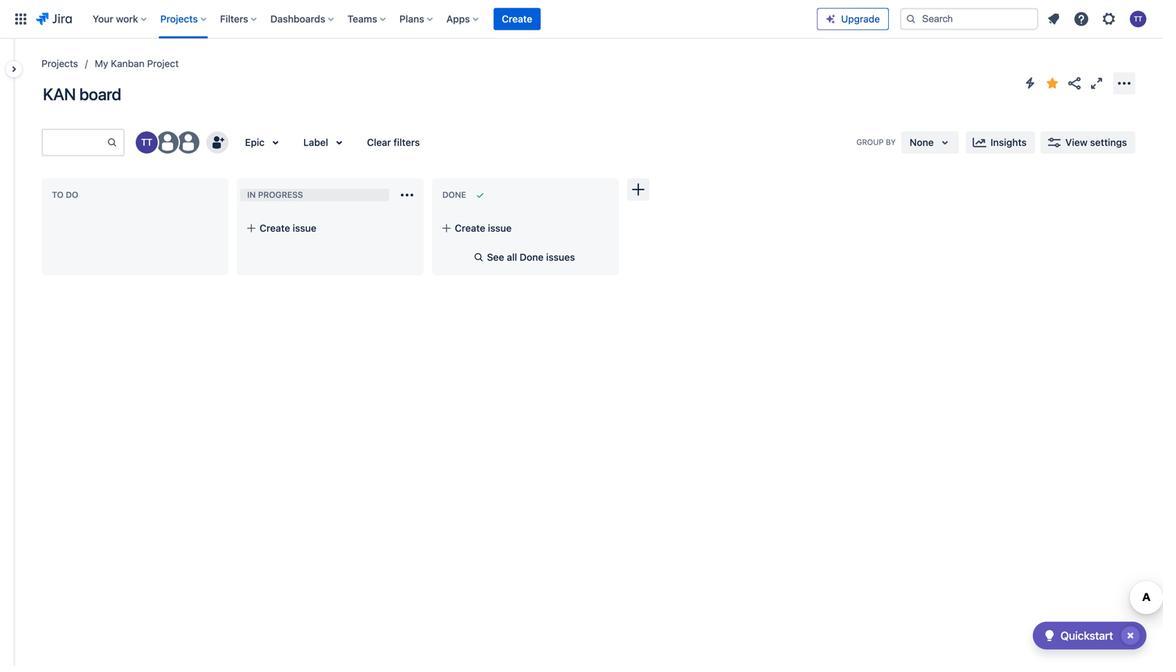 Task type: locate. For each thing, give the bounding box(es) containing it.
kanban
[[111, 58, 144, 69]]

2 create issue from the left
[[455, 223, 512, 234]]

0 horizontal spatial issue
[[293, 223, 316, 234]]

label button
[[295, 132, 353, 154]]

Search field
[[900, 8, 1038, 30]]

your
[[93, 13, 113, 25]]

sidebar navigation image
[[0, 55, 30, 83]]

all
[[507, 252, 517, 263]]

filters button
[[216, 8, 262, 30]]

dashboards
[[270, 13, 325, 25]]

appswitcher icon image
[[12, 11, 29, 27]]

group
[[856, 138, 884, 147]]

issue
[[293, 223, 316, 234], [488, 223, 512, 234]]

create
[[502, 13, 532, 25], [260, 223, 290, 234], [455, 223, 485, 234]]

enter full screen image
[[1088, 75, 1105, 92]]

filters
[[220, 13, 248, 25]]

done right all
[[520, 252, 544, 263]]

quickstart button
[[1033, 622, 1146, 650]]

projects
[[160, 13, 198, 25], [42, 58, 78, 69]]

create issue down progress
[[260, 223, 316, 234]]

issues
[[546, 252, 575, 263]]

1 issue from the left
[[293, 223, 316, 234]]

clear filters
[[367, 137, 420, 148]]

more image
[[399, 187, 415, 204]]

projects up project
[[160, 13, 198, 25]]

1 horizontal spatial create issue button
[[435, 216, 615, 241]]

2 horizontal spatial create
[[502, 13, 532, 25]]

projects up kan
[[42, 58, 78, 69]]

1 create issue from the left
[[260, 223, 316, 234]]

view settings image
[[1046, 134, 1063, 151]]

create issue up see on the top left of page
[[455, 223, 512, 234]]

banner
[[0, 0, 1163, 39]]

1 horizontal spatial create
[[455, 223, 485, 234]]

create issue button up see all done issues link
[[435, 216, 615, 241]]

project
[[147, 58, 179, 69]]

1 horizontal spatial done
[[520, 252, 544, 263]]

automations menu button icon image
[[1022, 75, 1038, 91]]

in
[[247, 190, 256, 200]]

create down the in progress
[[260, 223, 290, 234]]

to
[[52, 190, 63, 200]]

settings
[[1090, 137, 1127, 148]]

jira image
[[36, 11, 72, 27], [36, 11, 72, 27]]

done
[[442, 190, 466, 200], [520, 252, 544, 263]]

create issue button down progress
[[240, 216, 420, 241]]

0 vertical spatial done
[[442, 190, 466, 200]]

create up see all done issues link
[[455, 223, 485, 234]]

1 vertical spatial done
[[520, 252, 544, 263]]

1 vertical spatial projects
[[42, 58, 78, 69]]

progress
[[258, 190, 303, 200]]

projects inside 'popup button'
[[160, 13, 198, 25]]

done right more image
[[442, 190, 466, 200]]

apps button
[[442, 8, 484, 30]]

your work button
[[88, 8, 152, 30]]

1 horizontal spatial projects
[[160, 13, 198, 25]]

insights
[[991, 137, 1027, 148]]

0 horizontal spatial projects
[[42, 58, 78, 69]]

in progress
[[247, 190, 303, 200]]

0 vertical spatial projects
[[160, 13, 198, 25]]

kan
[[43, 84, 76, 104]]

more image
[[1116, 75, 1133, 92]]

create inside button
[[502, 13, 532, 25]]

teams
[[348, 13, 377, 25]]

dashboards button
[[266, 8, 339, 30]]

0 horizontal spatial create issue button
[[240, 216, 420, 241]]

help image
[[1073, 11, 1090, 27]]

create issue button
[[240, 216, 420, 241], [435, 216, 615, 241]]

primary element
[[8, 0, 817, 38]]

dismiss quickstart image
[[1119, 625, 1142, 647]]

banner containing your work
[[0, 0, 1163, 39]]

epic
[[245, 137, 265, 148]]

your profile and settings image
[[1130, 11, 1146, 27]]

1 horizontal spatial issue
[[488, 223, 512, 234]]

issue up see on the top left of page
[[488, 223, 512, 234]]

issue down progress
[[293, 223, 316, 234]]

upgrade button
[[818, 9, 888, 29]]

epic button
[[237, 132, 290, 154]]

my kanban project
[[95, 58, 179, 69]]

create issue
[[260, 223, 316, 234], [455, 223, 512, 234]]

0 horizontal spatial create issue
[[260, 223, 316, 234]]

check image
[[1041, 628, 1058, 645]]

to do
[[52, 190, 78, 200]]

plans
[[399, 13, 424, 25]]

settings image
[[1101, 11, 1117, 27]]

projects button
[[156, 8, 212, 30]]

create right apps popup button
[[502, 13, 532, 25]]

your work
[[93, 13, 138, 25]]

1 horizontal spatial create issue
[[455, 223, 512, 234]]

by
[[886, 138, 896, 147]]

create column image
[[630, 181, 647, 198]]



Task type: describe. For each thing, give the bounding box(es) containing it.
view settings button
[[1041, 132, 1135, 154]]

my
[[95, 58, 108, 69]]

work
[[116, 13, 138, 25]]

see all done issues link
[[468, 249, 583, 266]]

insights button
[[966, 132, 1035, 154]]

see all done issues
[[487, 252, 575, 263]]

Search this board text field
[[43, 130, 107, 155]]

kan board
[[43, 84, 121, 104]]

clear
[[367, 137, 391, 148]]

do
[[66, 190, 78, 200]]

2 create issue button from the left
[[435, 216, 615, 241]]

notifications image
[[1045, 11, 1062, 27]]

board
[[79, 84, 121, 104]]

create issue for second the create issue button
[[455, 223, 512, 234]]

add people image
[[209, 134, 226, 151]]

0 horizontal spatial done
[[442, 190, 466, 200]]

projects for the projects link
[[42, 58, 78, 69]]

projects for projects 'popup button'
[[160, 13, 198, 25]]

create issue for 2nd the create issue button from right
[[260, 223, 316, 234]]

2 issue from the left
[[488, 223, 512, 234]]

plans button
[[395, 8, 438, 30]]

create button
[[494, 8, 541, 30]]

none
[[910, 137, 934, 148]]

search image
[[906, 14, 917, 25]]

projects link
[[42, 55, 78, 72]]

group by
[[856, 138, 896, 147]]

see
[[487, 252, 504, 263]]

view
[[1065, 137, 1088, 148]]

upgrade
[[841, 13, 880, 25]]

teams button
[[343, 8, 391, 30]]

quickstart
[[1061, 630, 1113, 643]]

none button
[[901, 132, 959, 154]]

0 horizontal spatial create
[[260, 223, 290, 234]]

label
[[303, 137, 328, 148]]

star kan board image
[[1044, 75, 1061, 92]]

clear filters button
[[359, 132, 428, 154]]

apps
[[446, 13, 470, 25]]

view settings
[[1065, 137, 1127, 148]]

1 create issue button from the left
[[240, 216, 420, 241]]

filters
[[394, 137, 420, 148]]

my kanban project link
[[95, 55, 179, 72]]



Task type: vqa. For each thing, say whether or not it's contained in the screenshot.
"View"
yes



